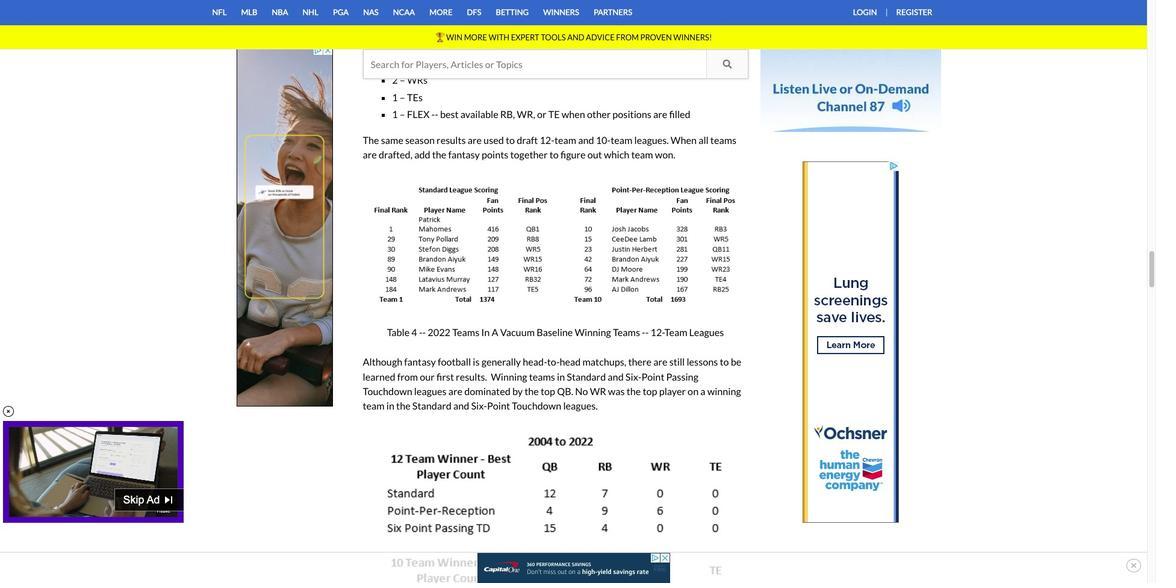 Task type: locate. For each thing, give the bounding box(es) containing it.
season
[[406, 134, 435, 146]]

1 vertical spatial winning
[[491, 371, 528, 382]]

advertisement region
[[236, 45, 333, 407], [803, 161, 899, 523], [478, 553, 670, 583]]

2 horizontal spatial and
[[608, 371, 624, 382]]

1 vertical spatial 12-
[[651, 327, 665, 338]]

2 1 from the top
[[392, 91, 398, 103]]

1 vertical spatial point
[[487, 400, 510, 412]]

2 vertical spatial to
[[720, 356, 729, 368]]

1 horizontal spatial in
[[557, 371, 565, 382]]

six- down there
[[626, 371, 642, 382]]

0 horizontal spatial six-
[[471, 400, 487, 412]]

2 – from the top
[[400, 57, 405, 69]]

together
[[511, 149, 548, 160]]

leagues.
[[635, 134, 669, 146], [564, 400, 598, 412]]

six-
[[626, 371, 642, 382], [471, 400, 487, 412]]

– left the 'flex'
[[400, 109, 405, 120]]

standard down leagues
[[413, 400, 452, 412]]

1 vertical spatial to
[[550, 149, 559, 160]]

2 vertical spatial 1
[[392, 109, 398, 120]]

still
[[670, 356, 685, 368]]

teams right all
[[711, 134, 737, 146]]

by
[[513, 386, 523, 397]]

– left rbs on the left of the page
[[400, 57, 405, 69]]

1 left qbs
[[392, 40, 398, 52]]

1 vertical spatial six-
[[471, 400, 487, 412]]

1 horizontal spatial 12-
[[651, 327, 665, 338]]

0 vertical spatial standard
[[567, 371, 606, 382]]

team
[[665, 327, 688, 338]]

out
[[588, 149, 602, 160]]

in up qb.
[[557, 371, 565, 382]]

nas link
[[357, 0, 385, 25]]

0 vertical spatial more
[[430, 7, 453, 17]]

1 vertical spatial 1
[[392, 91, 398, 103]]

the down from
[[397, 400, 411, 412]]

1 horizontal spatial standard
[[567, 371, 606, 382]]

1 horizontal spatial teams
[[711, 134, 737, 146]]

points
[[482, 149, 509, 160]]

team left the won.
[[632, 149, 653, 160]]

0 vertical spatial 12-
[[540, 134, 555, 146]]

top left qb.
[[541, 386, 556, 397]]

tes
[[407, 91, 423, 103]]

2 top from the left
[[643, 386, 658, 397]]

0 vertical spatial fantasy
[[449, 149, 480, 160]]

1 vertical spatial fantasy
[[405, 356, 436, 368]]

0 horizontal spatial more
[[430, 7, 453, 17]]

betting
[[496, 7, 529, 17]]

are left filled
[[654, 109, 668, 120]]

teams
[[453, 327, 480, 338], [613, 327, 640, 338]]

to right used
[[506, 134, 515, 146]]

fantasy inside the although fantasy football is generally head-to-head matchups, there are still lessons to be learned from our first results.  winning teams in standard and six-point passing touchdown leagues are dominated by the top qb. no wr was the top player on a winning team in the standard and six-point touchdown leagues.
[[405, 356, 436, 368]]

six- down dominated
[[471, 400, 487, 412]]

are down first
[[449, 386, 463, 397]]

1 horizontal spatial leagues.
[[635, 134, 669, 146]]

0 vertical spatial leagues.
[[635, 134, 669, 146]]

login link
[[848, 0, 884, 25]]

– left qbs
[[400, 40, 405, 52]]

pga link
[[327, 0, 355, 25]]

are
[[654, 109, 668, 120], [468, 134, 482, 146], [363, 149, 377, 160], [654, 356, 668, 368], [449, 386, 463, 397]]

the same season results are used to draft 12-team and 10-team leagues. when all teams are drafted, add the fantasy points together to figure out which team won.
[[363, 134, 737, 160]]

0 vertical spatial in
[[557, 371, 565, 382]]

teams up there
[[613, 327, 640, 338]]

more
[[430, 7, 453, 17], [464, 32, 487, 42]]

1 horizontal spatial top
[[643, 386, 658, 397]]

– left wrs
[[400, 74, 405, 86]]

to inside the although fantasy football is generally head-to-head matchups, there are still lessons to be learned from our first results.  winning teams in standard and six-point passing touchdown leagues are dominated by the top qb. no wr was the top player on a winning team in the standard and six-point touchdown leagues.
[[720, 356, 729, 368]]

1 vertical spatial in
[[387, 400, 395, 412]]

2
[[392, 57, 398, 69], [392, 74, 398, 86]]

0 horizontal spatial 12-
[[540, 134, 555, 146]]

0 vertical spatial to
[[506, 134, 515, 146]]

winning
[[575, 327, 611, 338], [491, 371, 528, 382]]

betting link
[[490, 0, 535, 25]]

touchdown down learned
[[363, 386, 413, 397]]

-
[[432, 109, 435, 120], [435, 109, 439, 120], [419, 327, 423, 338], [423, 327, 426, 338], [642, 327, 646, 338], [646, 327, 649, 338]]

1 vertical spatial more
[[464, 32, 487, 42]]

and up was
[[608, 371, 624, 382]]

fantasy
[[449, 149, 480, 160], [405, 356, 436, 368]]

nhl
[[303, 7, 319, 17]]

top left player
[[643, 386, 658, 397]]

1 vertical spatial touchdown
[[512, 400, 562, 412]]

leagues. up the won.
[[635, 134, 669, 146]]

0 horizontal spatial top
[[541, 386, 556, 397]]

1 vertical spatial leagues.
[[564, 400, 598, 412]]

0 vertical spatial winning
[[575, 327, 611, 338]]

nhl link
[[297, 0, 325, 25]]

1 2 from the top
[[392, 57, 398, 69]]

to left be
[[720, 356, 729, 368]]

2 left wrs
[[392, 74, 398, 86]]

2 horizontal spatial advertisement region
[[803, 161, 899, 523]]

1 horizontal spatial point
[[642, 371, 665, 382]]

more right win
[[464, 32, 487, 42]]

1 vertical spatial teams
[[529, 371, 555, 382]]

and
[[579, 134, 594, 146], [608, 371, 624, 382], [454, 400, 470, 412]]

0 horizontal spatial fantasy
[[405, 356, 436, 368]]

0 horizontal spatial teams
[[529, 371, 555, 382]]

0 horizontal spatial teams
[[453, 327, 480, 338]]

touchdown down by
[[512, 400, 562, 412]]

3 1 from the top
[[392, 109, 398, 120]]

1 vertical spatial standard
[[413, 400, 452, 412]]

1 horizontal spatial fantasy
[[449, 149, 480, 160]]

0 vertical spatial 1
[[392, 40, 398, 52]]

register link
[[891, 0, 939, 25]]

0 horizontal spatial standard
[[413, 400, 452, 412]]

pga
[[333, 7, 349, 17]]

1 vertical spatial 2
[[392, 74, 398, 86]]

matchups,
[[583, 356, 627, 368]]

draft
[[517, 134, 538, 146]]

0 horizontal spatial leagues.
[[564, 400, 598, 412]]

best
[[440, 109, 459, 120]]

0 vertical spatial touchdown
[[363, 386, 413, 397]]

1 horizontal spatial and
[[579, 134, 594, 146]]

1 – from the top
[[400, 40, 405, 52]]

– left tes at the left top
[[400, 91, 405, 103]]

more inside "more" link
[[430, 7, 453, 17]]

the
[[432, 149, 447, 160], [525, 386, 539, 397], [627, 386, 641, 397], [397, 400, 411, 412]]

1 horizontal spatial more
[[464, 32, 487, 42]]

🏆 win more with expert tools and advice from proven winners!
[[435, 32, 712, 42]]

winning up matchups,
[[575, 327, 611, 338]]

12- inside the same season results are used to draft 12-team and 10-team leagues. when all teams are drafted, add the fantasy points together to figure out which team won.
[[540, 134, 555, 146]]

was
[[608, 386, 625, 397]]

0 horizontal spatial touchdown
[[363, 386, 413, 397]]

standard up no
[[567, 371, 606, 382]]

1 left the 'flex'
[[392, 109, 398, 120]]

fantasy down results
[[449, 149, 480, 160]]

to left 'figure'
[[550, 149, 559, 160]]

1 horizontal spatial winning
[[575, 327, 611, 338]]

touchdown
[[363, 386, 413, 397], [512, 400, 562, 412]]

and
[[568, 32, 585, 42]]

winning down generally
[[491, 371, 528, 382]]

2 left rbs on the left of the page
[[392, 57, 398, 69]]

standard
[[567, 371, 606, 382], [413, 400, 452, 412]]

leagues. down no
[[564, 400, 598, 412]]

fantasy inside the same season results are used to draft 12-team and 10-team leagues. when all teams are drafted, add the fantasy points together to figure out which team won.
[[449, 149, 480, 160]]

there
[[629, 356, 652, 368]]

point down there
[[642, 371, 665, 382]]

our
[[420, 371, 435, 382]]

more up 🏆
[[430, 7, 453, 17]]

team down learned
[[363, 400, 385, 412]]

in down learned
[[387, 400, 395, 412]]

teams inside the same season results are used to draft 12-team and 10-team leagues. when all teams are drafted, add the fantasy points together to figure out which team won.
[[711, 134, 737, 146]]

fantasy up our
[[405, 356, 436, 368]]

0 vertical spatial six-
[[626, 371, 642, 382]]

nba link
[[266, 0, 294, 25]]

10-
[[596, 134, 611, 146]]

1 left tes at the left top
[[392, 91, 398, 103]]

and up out
[[579, 134, 594, 146]]

2 vertical spatial and
[[454, 400, 470, 412]]

nfl link
[[206, 0, 233, 25]]

from
[[616, 32, 639, 42]]

0 vertical spatial teams
[[711, 134, 737, 146]]

winning inside the although fantasy football is generally head-to-head matchups, there are still lessons to be learned from our first results.  winning teams in standard and six-point passing touchdown leagues are dominated by the top qb. no wr was the top player on a winning team in the standard and six-point touchdown leagues.
[[491, 371, 528, 382]]

when
[[562, 109, 586, 120]]

0 horizontal spatial winning
[[491, 371, 528, 382]]

teams left in
[[453, 327, 480, 338]]

and down dominated
[[454, 400, 470, 412]]

the right add
[[432, 149, 447, 160]]

0 horizontal spatial to
[[506, 134, 515, 146]]

head-
[[523, 356, 548, 368]]

teams down head- on the bottom
[[529, 371, 555, 382]]

12- right draft at the left of the page
[[540, 134, 555, 146]]

point down dominated
[[487, 400, 510, 412]]

0 horizontal spatial point
[[487, 400, 510, 412]]

12- up there
[[651, 327, 665, 338]]

are left still
[[654, 356, 668, 368]]

from
[[397, 371, 418, 382]]

the inside the same season results are used to draft 12-team and 10-team leagues. when all teams are drafted, add the fantasy points together to figure out which team won.
[[432, 149, 447, 160]]

all
[[699, 134, 709, 146]]

teams inside the although fantasy football is generally head-to-head matchups, there are still lessons to be learned from our first results.  winning teams in standard and six-point passing touchdown leagues are dominated by the top qb. no wr was the top player on a winning team in the standard and six-point touchdown leagues.
[[529, 371, 555, 382]]

winners
[[544, 7, 580, 17]]

team inside the although fantasy football is generally head-to-head matchups, there are still lessons to be learned from our first results.  winning teams in standard and six-point passing touchdown leagues are dominated by the top qb. no wr was the top player on a winning team in the standard and six-point touchdown leagues.
[[363, 400, 385, 412]]

tools
[[541, 32, 566, 42]]

–
[[400, 40, 405, 52], [400, 57, 405, 69], [400, 74, 405, 86], [400, 91, 405, 103], [400, 109, 405, 120]]

available
[[461, 109, 499, 120]]

other
[[587, 109, 611, 120]]

1 horizontal spatial teams
[[613, 327, 640, 338]]

4 – from the top
[[400, 91, 405, 103]]

4
[[412, 327, 417, 338]]

1 teams from the left
[[453, 327, 480, 338]]

0 vertical spatial 2
[[392, 57, 398, 69]]

wrs
[[407, 74, 428, 86]]

no
[[576, 386, 588, 397]]

win
[[447, 32, 463, 42]]

2 horizontal spatial to
[[720, 356, 729, 368]]

wr,
[[517, 109, 536, 120]]

0 vertical spatial and
[[579, 134, 594, 146]]

🏆 win more with expert tools and advice from proven winners! link
[[435, 32, 712, 42]]



Task type: describe. For each thing, give the bounding box(es) containing it.
team up which at the top right of page
[[611, 134, 633, 146]]

are left used
[[468, 134, 482, 146]]

leagues
[[414, 386, 447, 397]]

1 vertical spatial and
[[608, 371, 624, 382]]

or
[[537, 109, 547, 120]]

table 4 -- 2022 teams in a vacuum baseline winning teams -- 12-team leagues
[[387, 327, 724, 338]]

although fantasy football is generally head-to-head matchups, there are still lessons to be learned from our first results.  winning teams in standard and six-point passing touchdown leagues are dominated by the top qb. no wr was the top player on a winning team in the standard and six-point touchdown leagues.
[[363, 356, 742, 412]]

a
[[492, 327, 499, 338]]

mlb link
[[235, 0, 264, 25]]

0 vertical spatial point
[[642, 371, 665, 382]]

video player application
[[3, 421, 184, 523]]

partners link
[[588, 0, 639, 25]]

passing
[[667, 371, 699, 382]]

leagues. inside the although fantasy football is generally head-to-head matchups, there are still lessons to be learned from our first results.  winning teams in standard and six-point passing touchdown leagues are dominated by the top qb. no wr was the top player on a winning team in the standard and six-point touchdown leagues.
[[564, 400, 598, 412]]

the right was
[[627, 386, 641, 397]]

which
[[604, 149, 630, 160]]

nba
[[272, 7, 288, 17]]

won.
[[655, 149, 676, 160]]

mlb
[[241, 7, 258, 17]]

1 horizontal spatial touchdown
[[512, 400, 562, 412]]

a
[[701, 386, 706, 397]]

vacuum
[[500, 327, 535, 338]]

table
[[387, 327, 410, 338]]

qb.
[[557, 386, 574, 397]]

head
[[560, 356, 581, 368]]

drafted,
[[379, 149, 413, 160]]

0 horizontal spatial in
[[387, 400, 395, 412]]

and inside the same season results are used to draft 12-team and 10-team leagues. when all teams are drafted, add the fantasy points together to figure out which team won.
[[579, 134, 594, 146]]

Search for Players, Articles or Topics text field
[[364, 50, 707, 78]]

login
[[854, 7, 878, 17]]

search image
[[723, 60, 732, 69]]

rbs
[[407, 57, 424, 69]]

the right by
[[525, 386, 539, 397]]

lessons
[[687, 356, 718, 368]]

🏆
[[435, 32, 445, 42]]

filled
[[670, 109, 691, 120]]

expert
[[511, 32, 540, 42]]

advice
[[586, 32, 615, 42]]

partners
[[594, 7, 633, 17]]

on
[[688, 386, 699, 397]]

the
[[363, 134, 379, 146]]

are inside 1 – qbs 2 – rbs 2 – wrs 1 – tes 1 – flex -- best available rb, wr, or te when other positions are filled
[[654, 109, 668, 120]]

1 horizontal spatial advertisement region
[[478, 553, 670, 583]]

flex
[[407, 109, 430, 120]]

winners!
[[674, 32, 712, 42]]

te
[[549, 109, 560, 120]]

first
[[437, 371, 454, 382]]

leagues. inside the same season results are used to draft 12-team and 10-team leagues. when all teams are drafted, add the fantasy points together to figure out which team won.
[[635, 134, 669, 146]]

0 horizontal spatial advertisement region
[[236, 45, 333, 407]]

winners link
[[538, 0, 586, 25]]

positions
[[613, 109, 652, 120]]

2 2 from the top
[[392, 74, 398, 86]]

same
[[381, 134, 404, 146]]

1 – qbs 2 – rbs 2 – wrs 1 – tes 1 – flex -- best available rb, wr, or te when other positions are filled
[[392, 40, 691, 120]]

5 – from the top
[[400, 109, 405, 120]]

qbs
[[407, 40, 426, 52]]

1 horizontal spatial to
[[550, 149, 559, 160]]

dfs
[[467, 7, 482, 17]]

are down 'the'
[[363, 149, 377, 160]]

dfs link
[[461, 0, 488, 25]]

1 horizontal spatial six-
[[626, 371, 642, 382]]

used
[[484, 134, 504, 146]]

nas
[[363, 7, 379, 17]]

winning
[[708, 386, 742, 397]]

although
[[363, 356, 403, 368]]

team up 'figure'
[[555, 134, 577, 146]]

ncaa
[[393, 7, 415, 17]]

player
[[660, 386, 686, 397]]

1 1 from the top
[[392, 40, 398, 52]]

baseline
[[537, 327, 573, 338]]

register
[[897, 7, 933, 17]]

in
[[482, 327, 490, 338]]

football
[[438, 356, 471, 368]]

3 – from the top
[[400, 74, 405, 86]]

add
[[415, 149, 431, 160]]

figure
[[561, 149, 586, 160]]

dominated
[[465, 386, 511, 397]]

is
[[473, 356, 480, 368]]

proven
[[641, 32, 672, 42]]

wr
[[590, 386, 607, 397]]

0 horizontal spatial and
[[454, 400, 470, 412]]

×
[[1131, 559, 1138, 572]]

more link
[[424, 0, 459, 25]]

nfl
[[212, 7, 227, 17]]

|
[[886, 7, 888, 17]]

learned
[[363, 371, 396, 382]]

ncaa link
[[387, 0, 421, 25]]

rb,
[[501, 109, 515, 120]]

2022
[[428, 327, 451, 338]]

generally
[[482, 356, 521, 368]]

2 teams from the left
[[613, 327, 640, 338]]

with
[[489, 32, 510, 42]]

leagues
[[690, 327, 724, 338]]

when
[[671, 134, 697, 146]]

1 top from the left
[[541, 386, 556, 397]]

to-
[[548, 356, 560, 368]]



Task type: vqa. For each thing, say whether or not it's contained in the screenshot.
PLAYERS
no



